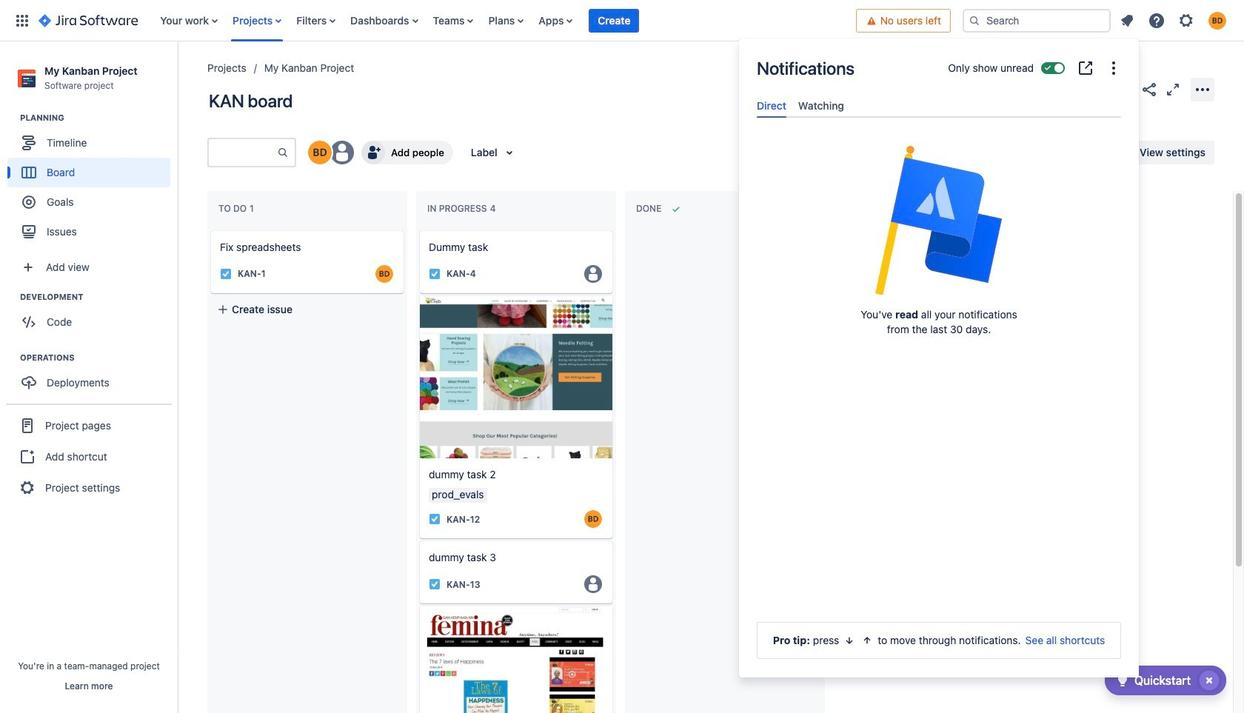 Task type: locate. For each thing, give the bounding box(es) containing it.
None search field
[[963, 9, 1111, 32]]

in progress element
[[428, 203, 499, 214]]

banner
[[0, 0, 1245, 41]]

3 heading from the top
[[20, 352, 177, 364]]

2 heading from the top
[[20, 291, 177, 303]]

Search field
[[963, 9, 1111, 32]]

tab panel
[[751, 118, 1128, 131]]

group
[[7, 112, 177, 251], [7, 291, 177, 342], [7, 352, 177, 402], [6, 404, 172, 509]]

heading for operations image
[[20, 352, 177, 364]]

add people image
[[365, 144, 382, 162]]

task image
[[220, 268, 232, 280], [429, 514, 441, 526], [429, 579, 441, 591]]

search image
[[969, 14, 981, 26]]

heading
[[20, 112, 177, 124], [20, 291, 177, 303], [20, 352, 177, 364]]

0 vertical spatial heading
[[20, 112, 177, 124]]

appswitcher icon image
[[13, 11, 31, 29]]

jira software image
[[39, 11, 138, 29], [39, 11, 138, 29]]

primary element
[[9, 0, 856, 41]]

development image
[[2, 288, 20, 306]]

0 vertical spatial task image
[[220, 268, 232, 280]]

1 heading from the top
[[20, 112, 177, 124]]

arrow up image
[[862, 635, 874, 647]]

enter full screen image
[[1165, 80, 1182, 98]]

2 vertical spatial task image
[[429, 579, 441, 591]]

1 vertical spatial heading
[[20, 291, 177, 303]]

import image
[[941, 144, 959, 162]]

settings image
[[1178, 11, 1196, 29]]

operations image
[[2, 349, 20, 367]]

2 vertical spatial heading
[[20, 352, 177, 364]]

list item
[[589, 0, 640, 41]]

dialog
[[739, 39, 1140, 678]]

tab list
[[751, 93, 1128, 118]]

heading for the development icon
[[20, 291, 177, 303]]

list
[[153, 0, 856, 41], [1114, 7, 1236, 34]]

more image
[[1105, 59, 1123, 77]]



Task type: vqa. For each thing, say whether or not it's contained in the screenshot.
automations menu button icon
no



Task type: describe. For each thing, give the bounding box(es) containing it.
to do element
[[219, 203, 257, 214]]

dismiss quickstart image
[[1198, 669, 1222, 693]]

group for planning image
[[7, 112, 177, 251]]

1 horizontal spatial list
[[1114, 7, 1236, 34]]

check image
[[1114, 672, 1132, 690]]

planning image
[[2, 109, 20, 127]]

more actions image
[[1194, 80, 1212, 98]]

task image
[[429, 268, 441, 280]]

sidebar element
[[0, 41, 178, 713]]

create issue image
[[201, 221, 219, 239]]

0 horizontal spatial list
[[153, 0, 856, 41]]

open notifications in a new tab image
[[1077, 59, 1095, 77]]

your profile and settings image
[[1209, 11, 1227, 29]]

goal image
[[22, 196, 36, 209]]

group for the development icon
[[7, 291, 177, 342]]

heading for planning image
[[20, 112, 177, 124]]

1 vertical spatial task image
[[429, 514, 441, 526]]

arrow down image
[[844, 635, 856, 647]]

sidebar navigation image
[[162, 59, 194, 89]]

help image
[[1148, 11, 1166, 29]]

create issue image
[[410, 221, 428, 239]]

group for operations image
[[7, 352, 177, 402]]

Search this board text field
[[209, 139, 277, 166]]

star kan board image
[[1117, 80, 1135, 98]]

notifications image
[[1119, 11, 1137, 29]]



